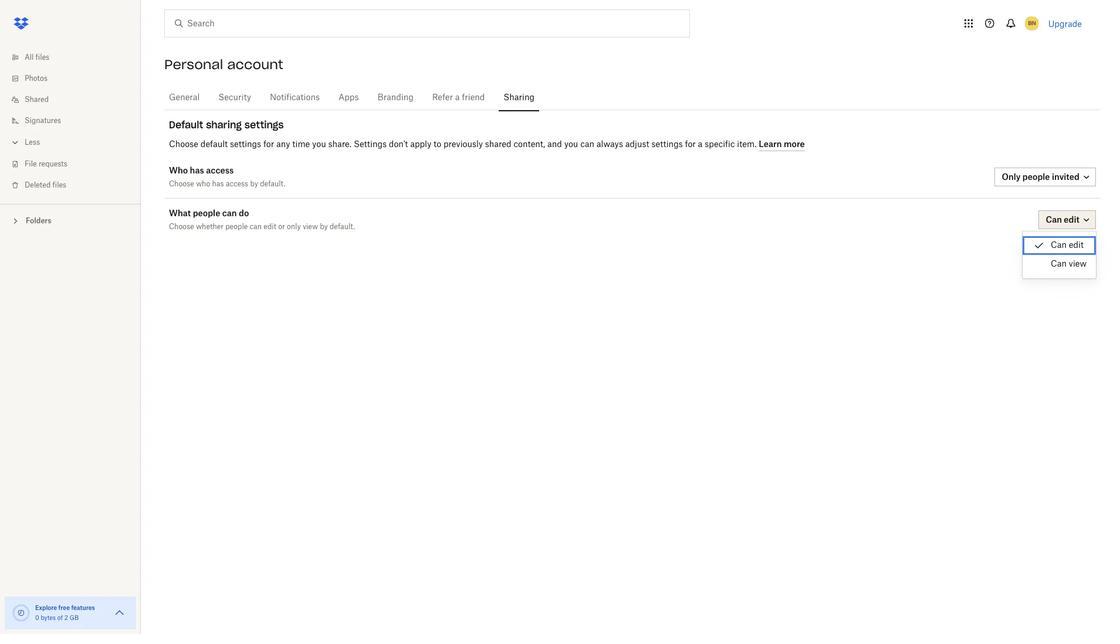 Task type: describe. For each thing, give the bounding box(es) containing it.
friend
[[462, 94, 485, 102]]

1 horizontal spatial can
[[250, 224, 262, 231]]

0 vertical spatial access
[[206, 165, 234, 175]]

1 choose from the top
[[169, 141, 198, 149]]

apps
[[339, 94, 359, 102]]

1 for from the left
[[263, 141, 274, 149]]

folders
[[26, 217, 51, 225]]

choose default settings for any time you share. settings don't apply to previously shared content, and you can always adjust settings for a specific item.
[[169, 141, 759, 149]]

signatures link
[[9, 110, 141, 131]]

and
[[547, 141, 562, 149]]

what
[[169, 208, 191, 218]]

settings
[[354, 141, 387, 149]]

general tab
[[164, 84, 204, 112]]

signatures
[[25, 117, 61, 124]]

item.
[[737, 141, 757, 149]]

can view
[[1051, 261, 1087, 269]]

security
[[218, 94, 251, 102]]

shared link
[[9, 89, 141, 110]]

tab list containing general
[[164, 82, 1101, 112]]

all files
[[25, 54, 49, 61]]

sharing
[[206, 119, 242, 131]]

1 vertical spatial people
[[225, 224, 248, 231]]

edit inside what people can do choose whether people can edit or only view by default.
[[264, 224, 276, 231]]

who
[[196, 181, 210, 188]]

specific
[[705, 141, 735, 149]]

free
[[58, 605, 70, 612]]

bytes
[[41, 616, 56, 622]]

all files link
[[9, 47, 141, 68]]

only
[[287, 224, 301, 231]]

dropbox image
[[9, 12, 33, 35]]

of
[[57, 616, 63, 622]]

adjust
[[625, 141, 649, 149]]

do
[[239, 208, 249, 218]]

file requests link
[[9, 154, 141, 175]]

refer a friend tab
[[428, 84, 490, 112]]

choose inside what people can do choose whether people can edit or only view by default.
[[169, 224, 194, 231]]

0 vertical spatial people
[[193, 208, 220, 218]]

list containing all files
[[0, 40, 141, 204]]

file
[[25, 161, 37, 168]]

time
[[292, 141, 310, 149]]

a inside the refer a friend "tab"
[[455, 94, 460, 102]]

don't
[[389, 141, 408, 149]]

previously
[[444, 141, 483, 149]]

deleted
[[25, 182, 51, 189]]

default. inside who has access choose who has access by default.
[[260, 181, 285, 188]]

upgrade link
[[1048, 18, 1082, 28]]

what people can do choose whether people can edit or only view by default.
[[169, 208, 355, 231]]

settings for default
[[230, 141, 261, 149]]

whether
[[196, 224, 223, 231]]



Task type: vqa. For each thing, say whether or not it's contained in the screenshot.
Dropbox image
yes



Task type: locate. For each thing, give the bounding box(es) containing it.
0 horizontal spatial you
[[312, 141, 326, 149]]

files for all files
[[36, 54, 49, 61]]

for left specific
[[685, 141, 696, 149]]

0
[[35, 616, 39, 622]]

shared
[[485, 141, 511, 149]]

by inside what people can do choose whether people can edit or only view by default.
[[320, 224, 328, 231]]

view inside what people can do choose whether people can edit or only view by default.
[[303, 224, 318, 231]]

1 you from the left
[[312, 141, 326, 149]]

photos link
[[9, 68, 141, 89]]

has
[[190, 165, 204, 175], [212, 181, 224, 188]]

1 can from the top
[[1051, 242, 1067, 250]]

by inside who has access choose who has access by default.
[[250, 181, 258, 188]]

apps tab
[[334, 84, 363, 112]]

has right who
[[212, 181, 224, 188]]

all
[[25, 54, 34, 61]]

0 horizontal spatial people
[[193, 208, 220, 218]]

files for deleted files
[[53, 182, 66, 189]]

0 vertical spatial can
[[1051, 242, 1067, 250]]

edit left the or
[[264, 224, 276, 231]]

choose down the who
[[169, 181, 194, 188]]

0 vertical spatial files
[[36, 54, 49, 61]]

general
[[169, 94, 200, 102]]

notifications
[[270, 94, 320, 102]]

any
[[276, 141, 290, 149]]

account
[[227, 56, 283, 73]]

1 vertical spatial choose
[[169, 181, 194, 188]]

0 vertical spatial choose
[[169, 141, 198, 149]]

1 vertical spatial access
[[226, 181, 248, 188]]

refer a friend
[[432, 94, 485, 102]]

you right time
[[312, 141, 326, 149]]

shared
[[25, 96, 49, 103]]

less image
[[9, 137, 21, 148]]

can
[[580, 141, 594, 149], [222, 208, 237, 218], [250, 224, 262, 231]]

who has access choose who has access by default.
[[169, 165, 285, 188]]

2 for from the left
[[685, 141, 696, 149]]

people
[[193, 208, 220, 218], [225, 224, 248, 231]]

a
[[455, 94, 460, 102], [698, 141, 703, 149]]

deleted files link
[[9, 175, 141, 196]]

can for can edit
[[1051, 242, 1067, 250]]

personal account
[[164, 56, 283, 73]]

by
[[250, 181, 258, 188], [320, 224, 328, 231]]

can for can view
[[1051, 261, 1067, 269]]

can left the do
[[222, 208, 237, 218]]

settings
[[245, 119, 284, 131], [230, 141, 261, 149], [652, 141, 683, 149]]

2 horizontal spatial can
[[580, 141, 594, 149]]

1 vertical spatial can
[[222, 208, 237, 218]]

access up the do
[[226, 181, 248, 188]]

1 horizontal spatial for
[[685, 141, 696, 149]]

1 vertical spatial can
[[1051, 261, 1067, 269]]

has up who
[[190, 165, 204, 175]]

0 horizontal spatial can
[[222, 208, 237, 218]]

1 vertical spatial view
[[1069, 261, 1087, 269]]

branding
[[378, 94, 413, 102]]

notifications tab
[[265, 84, 324, 112]]

0 vertical spatial by
[[250, 181, 258, 188]]

2 choose from the top
[[169, 181, 194, 188]]

settings up any
[[245, 119, 284, 131]]

0 vertical spatial view
[[303, 224, 318, 231]]

1 horizontal spatial has
[[212, 181, 224, 188]]

to
[[434, 141, 441, 149]]

people down the do
[[225, 224, 248, 231]]

upgrade
[[1048, 18, 1082, 28]]

view
[[303, 224, 318, 231], [1069, 261, 1087, 269]]

2 vertical spatial can
[[250, 224, 262, 231]]

view right only
[[303, 224, 318, 231]]

explore
[[35, 605, 57, 612]]

access up who
[[206, 165, 234, 175]]

list
[[0, 40, 141, 204]]

2 can from the top
[[1051, 261, 1067, 269]]

1 horizontal spatial a
[[698, 141, 703, 149]]

default
[[201, 141, 228, 149]]

choose down the what
[[169, 224, 194, 231]]

files right deleted
[[53, 182, 66, 189]]

edit up can view
[[1069, 242, 1084, 250]]

or
[[278, 224, 285, 231]]

0 horizontal spatial by
[[250, 181, 258, 188]]

can down can edit radio item
[[1051, 261, 1067, 269]]

1 vertical spatial files
[[53, 182, 66, 189]]

0 horizontal spatial edit
[[264, 224, 276, 231]]

choose
[[169, 141, 198, 149], [169, 181, 194, 188], [169, 224, 194, 231]]

0 horizontal spatial for
[[263, 141, 274, 149]]

can left always
[[580, 141, 594, 149]]

1 horizontal spatial default.
[[330, 224, 355, 231]]

branding tab
[[373, 84, 418, 112]]

2 you from the left
[[564, 141, 578, 149]]

quota usage element
[[12, 604, 31, 623]]

1 vertical spatial edit
[[1069, 242, 1084, 250]]

settings for sharing
[[245, 119, 284, 131]]

0 horizontal spatial default.
[[260, 181, 285, 188]]

1 vertical spatial has
[[212, 181, 224, 188]]

security tab
[[214, 84, 256, 112]]

settings right adjust
[[652, 141, 683, 149]]

default.
[[260, 181, 285, 188], [330, 224, 355, 231]]

can up can view
[[1051, 242, 1067, 250]]

always
[[597, 141, 623, 149]]

default. up what people can do choose whether people can edit or only view by default.
[[260, 181, 285, 188]]

1 horizontal spatial edit
[[1069, 242, 1084, 250]]

settings down default sharing settings
[[230, 141, 261, 149]]

people up whether
[[193, 208, 220, 218]]

access
[[206, 165, 234, 175], [226, 181, 248, 188]]

default. inside what people can do choose whether people can edit or only view by default.
[[330, 224, 355, 231]]

0 vertical spatial default.
[[260, 181, 285, 188]]

for left any
[[263, 141, 274, 149]]

default sharing settings
[[169, 119, 284, 131]]

by up what people can do choose whether people can edit or only view by default.
[[250, 181, 258, 188]]

photos
[[25, 75, 48, 82]]

deleted files
[[25, 182, 66, 189]]

1 horizontal spatial by
[[320, 224, 328, 231]]

a right refer
[[455, 94, 460, 102]]

you right and
[[564, 141, 578, 149]]

can inside radio item
[[1051, 242, 1067, 250]]

2
[[64, 616, 68, 622]]

0 vertical spatial can
[[580, 141, 594, 149]]

a left specific
[[698, 141, 703, 149]]

0 horizontal spatial a
[[455, 94, 460, 102]]

3 choose from the top
[[169, 224, 194, 231]]

1 horizontal spatial you
[[564, 141, 578, 149]]

0 horizontal spatial has
[[190, 165, 204, 175]]

0 vertical spatial a
[[455, 94, 460, 102]]

content,
[[514, 141, 545, 149]]

sharing
[[504, 94, 534, 102]]

default
[[169, 119, 203, 131]]

can edit radio item
[[1023, 236, 1096, 255]]

requests
[[39, 161, 67, 168]]

1 vertical spatial by
[[320, 224, 328, 231]]

can
[[1051, 242, 1067, 250], [1051, 261, 1067, 269]]

can left the or
[[250, 224, 262, 231]]

tab list
[[164, 82, 1101, 112]]

who
[[169, 165, 188, 175]]

files right all at the left of page
[[36, 54, 49, 61]]

choose down default
[[169, 141, 198, 149]]

choose inside who has access choose who has access by default.
[[169, 181, 194, 188]]

sharing tab
[[499, 84, 539, 112]]

less
[[25, 139, 40, 146]]

apply
[[410, 141, 431, 149]]

explore free features 0 bytes of 2 gb
[[35, 605, 95, 622]]

refer
[[432, 94, 453, 102]]

1 vertical spatial a
[[698, 141, 703, 149]]

1 horizontal spatial people
[[225, 224, 248, 231]]

default. right only
[[330, 224, 355, 231]]

1 vertical spatial default.
[[330, 224, 355, 231]]

0 horizontal spatial files
[[36, 54, 49, 61]]

view down can edit
[[1069, 261, 1087, 269]]

you
[[312, 141, 326, 149], [564, 141, 578, 149]]

files
[[36, 54, 49, 61], [53, 182, 66, 189]]

gb
[[70, 616, 79, 622]]

0 horizontal spatial view
[[303, 224, 318, 231]]

features
[[71, 605, 95, 612]]

can edit
[[1051, 242, 1084, 250]]

1 horizontal spatial view
[[1069, 261, 1087, 269]]

by right only
[[320, 224, 328, 231]]

2 vertical spatial choose
[[169, 224, 194, 231]]

folders button
[[0, 212, 141, 229]]

for
[[263, 141, 274, 149], [685, 141, 696, 149]]

edit
[[264, 224, 276, 231], [1069, 242, 1084, 250]]

1 horizontal spatial files
[[53, 182, 66, 189]]

0 vertical spatial edit
[[264, 224, 276, 231]]

files inside 'link'
[[36, 54, 49, 61]]

share.
[[328, 141, 352, 149]]

0 vertical spatial has
[[190, 165, 204, 175]]

personal
[[164, 56, 223, 73]]

edit inside radio item
[[1069, 242, 1084, 250]]

file requests
[[25, 161, 67, 168]]



